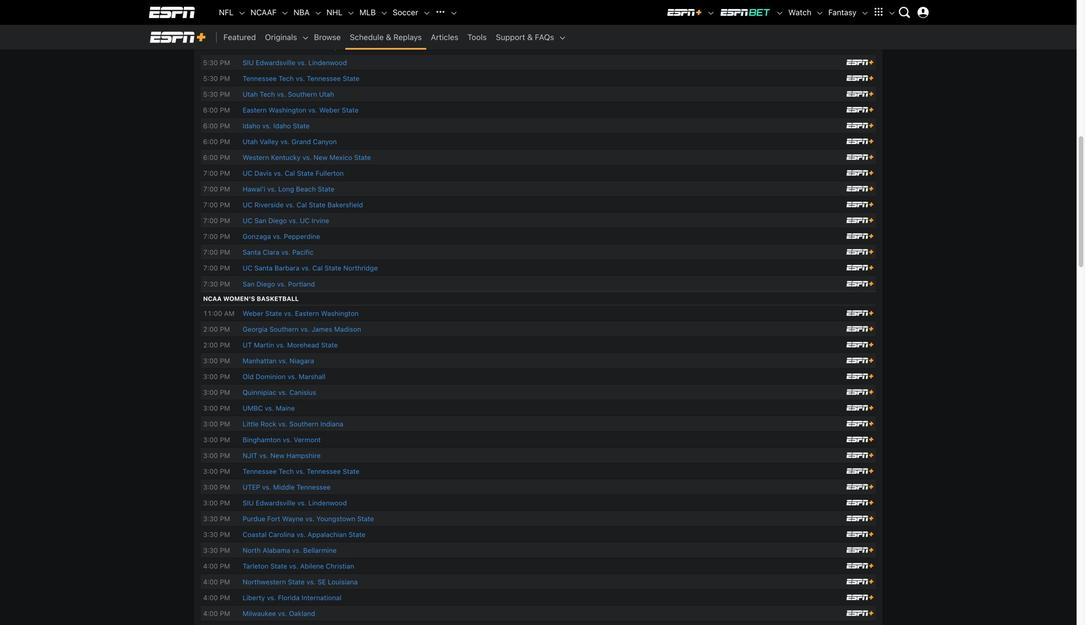Task type: describe. For each thing, give the bounding box(es) containing it.
gonzaga
[[243, 233, 271, 240]]

3:00 for njit vs. new hampshire
[[203, 452, 218, 460]]

tennessee up utep
[[243, 468, 277, 476]]

ncaaf image
[[281, 9, 289, 17]]

coastal carolina vs. appalachian state
[[243, 531, 366, 539]]

western kentucky vs. new mexico state
[[243, 154, 371, 161]]

southern up ut martin vs. morehead state link
[[270, 325, 299, 333]]

2 horizontal spatial cal
[[313, 264, 323, 272]]

1 horizontal spatial weber
[[319, 106, 340, 114]]

utep vs. middle tennessee link
[[243, 483, 331, 491]]

1 vertical spatial san
[[243, 280, 255, 288]]

espn+ image for weber
[[847, 107, 874, 113]]

7:00 for santa clara vs. pacific
[[203, 248, 218, 256]]

vs. left maine
[[265, 404, 274, 412]]

espn+ image for njit vs. new hampshire link
[[847, 453, 874, 458]]

vs. down niagara
[[288, 373, 297, 381]]

4 pm from the top
[[220, 59, 230, 67]]

& for support
[[527, 32, 533, 42]]

pm for liberty vs. florida international link
[[220, 594, 230, 602]]

nba link
[[289, 0, 314, 25]]

schedule
[[350, 32, 384, 42]]

pm for "georgia southern vs. james madison" link
[[220, 325, 230, 333]]

ncaaf
[[251, 8, 277, 17]]

browse
[[314, 32, 341, 42]]

wayne
[[282, 515, 304, 523]]

youngstown
[[317, 515, 355, 523]]

espn+ image for idaho vs. idaho state link
[[847, 123, 874, 128]]

11 espn+ image from the top
[[847, 390, 874, 395]]

old
[[243, 373, 254, 381]]

5 espn+ image from the top
[[847, 233, 874, 239]]

troy vs. south alabama link
[[243, 11, 318, 19]]

3:00 for old dominion vs. marshall
[[203, 373, 218, 381]]

ut martin vs. morehead state
[[243, 341, 338, 349]]

espn+ image for western kentucky vs. new mexico state link
[[847, 154, 874, 160]]

byu
[[243, 43, 256, 51]]

tennessee tech vs. tennessee state for 5:30 pm
[[243, 75, 360, 82]]

6:00 pm for western
[[203, 154, 230, 161]]

pm for uc santa barbara vs. cal state northridge link
[[220, 264, 230, 272]]

& for schedule
[[386, 32, 392, 42]]

binghamton vs. vermont
[[243, 436, 321, 444]]

pope
[[326, 43, 343, 51]]

utah tech vs. southern utah link
[[243, 90, 334, 98]]

5 pm from the top
[[220, 75, 230, 82]]

vs. right njit
[[259, 452, 269, 460]]

north
[[243, 547, 261, 555]]

league: ncaa women's basketball element
[[201, 292, 876, 625]]

valley
[[260, 138, 279, 146]]

utep vs. middle tennessee
[[243, 483, 331, 491]]

vs. up utah tech vs. southern utah link
[[296, 75, 305, 82]]

uc for riverside
[[243, 201, 253, 209]]

pm for manhattan vs. niagara 'link'
[[220, 357, 230, 365]]

7:00 pm for uc san diego vs. uc irvine
[[203, 217, 230, 225]]

pm for umbc vs. maine link
[[220, 404, 230, 412]]

utah valley vs. grand canyon link
[[243, 138, 337, 146]]

3:00 for utep vs. middle tennessee
[[203, 483, 218, 491]]

vs. up coastal carolina vs. appalachian state link
[[305, 515, 315, 523]]

north alabama vs. bellarmine link
[[243, 547, 337, 555]]

vs. down hampshire
[[296, 468, 305, 476]]

edwardsville for 5:30 pm
[[256, 59, 296, 67]]

5:30 for tennessee tech vs. tennessee state
[[203, 75, 218, 82]]

bakersfield
[[328, 201, 363, 209]]

utah tech vs. southern utah
[[243, 90, 334, 98]]

njit
[[243, 452, 258, 460]]

quinnipiac
[[243, 389, 276, 397]]

vs. right clara
[[281, 248, 290, 256]]

ncaa women's basketball
[[203, 295, 299, 303]]

vs. down grand
[[303, 154, 312, 161]]

2 espn+ image from the top
[[847, 75, 874, 81]]

7:00 for uc santa barbara vs. cal state northridge
[[203, 264, 218, 272]]

uc san diego vs. uc irvine link
[[243, 217, 329, 225]]

manhattan
[[243, 357, 277, 365]]

state down youngstown
[[349, 531, 366, 539]]

state up grand
[[293, 122, 310, 130]]

christian
[[326, 563, 354, 570]]

soccer link
[[388, 0, 423, 25]]

little rock vs. southern indiana link for 3:00 pm
[[243, 420, 344, 428]]

espn+ image
[[667, 8, 703, 17]]

umbc
[[243, 404, 263, 412]]

pm for binghamton vs. vermont link
[[220, 436, 230, 444]]

2:00 for ut martin vs. morehead state
[[203, 341, 218, 349]]

lindenwood for 5:30 pm
[[309, 59, 347, 67]]

watch link
[[784, 0, 816, 25]]

mexico
[[330, 154, 352, 161]]

nhl
[[327, 8, 343, 17]]

vs. right utep
[[262, 483, 271, 491]]

3:30 for purdue fort wayne vs. youngstown state
[[203, 515, 218, 523]]

njit vs. new hampshire link
[[243, 452, 321, 460]]

7:30
[[203, 280, 218, 288]]

support & faqs image
[[559, 34, 567, 42]]

3:00 pm for njit
[[203, 452, 230, 460]]

soccer
[[393, 8, 418, 17]]

hampshire
[[286, 452, 321, 460]]

milwaukee
[[243, 610, 276, 618]]

vs. left florida
[[267, 594, 276, 602]]

15 espn+ image from the top
[[847, 500, 874, 506]]

3:00 pm for binghamton
[[203, 436, 230, 444]]

pm for utah tech vs. southern utah link
[[220, 90, 230, 98]]

1 vertical spatial diego
[[257, 280, 275, 288]]

vs. right davis
[[274, 169, 283, 177]]

vs. up purdue fort wayne vs. youngstown state
[[297, 499, 307, 507]]

nfl link
[[215, 0, 238, 25]]

new inside league: ncaa women's basketball element
[[270, 452, 285, 460]]

28 pm from the top
[[220, 468, 230, 476]]

siu edwardsville vs. lindenwood link for 5:30 pm
[[243, 59, 347, 67]]

3:30 for north alabama vs. bellarmine
[[203, 547, 218, 555]]

uc left "irvine"
[[300, 217, 310, 225]]

ncaa
[[203, 295, 222, 303]]

pm for tarleton state vs. abilene christian link
[[220, 563, 230, 570]]

idaho vs. idaho state
[[243, 122, 310, 130]]

vs. down north alabama vs. bellarmine
[[289, 563, 298, 570]]

state right youngstown
[[357, 515, 374, 523]]

state up youngstown
[[343, 468, 360, 476]]

vs. up kentucky on the top of the page
[[281, 138, 290, 146]]

vs. right troy
[[258, 11, 268, 19]]

9 espn+ image from the top
[[847, 358, 874, 364]]

mlb image
[[380, 9, 388, 17]]

vs. down troy vs. south alabama link
[[278, 27, 287, 35]]

espn+ image for coastal carolina vs. appalachian state link
[[847, 532, 874, 537]]

liberty vs. florida international link
[[243, 594, 342, 602]]

pm for western kentucky vs. new mexico state link
[[220, 154, 230, 161]]

vs. up pepperdine
[[289, 217, 298, 225]]

pm for north alabama vs. bellarmine link
[[220, 547, 230, 555]]

umbc vs. maine
[[243, 404, 295, 412]]

eastern inside league: ncaa women's basketball element
[[295, 310, 319, 318]]

espn+ image for utah tech vs. southern utah link
[[847, 91, 874, 97]]

old dominion vs. marshall link
[[243, 373, 326, 381]]

4:00 for northwestern state vs. se louisiana
[[203, 578, 218, 586]]

san diego vs. portland link
[[243, 280, 315, 288]]

originals image
[[302, 34, 310, 42]]

18 espn+ image from the top
[[847, 611, 874, 616]]

se
[[318, 578, 326, 586]]

state down north alabama vs. bellarmine link
[[271, 563, 287, 570]]

soccer image
[[423, 9, 431, 17]]

long
[[278, 185, 294, 193]]

lindenwood for 3:00 pm
[[309, 499, 347, 507]]

support & faqs
[[496, 32, 554, 42]]

beach
[[296, 185, 316, 193]]

tennessee for utep vs. middle tennessee link
[[297, 483, 331, 491]]

ncaaf link
[[246, 0, 281, 25]]

1 horizontal spatial new
[[314, 154, 328, 161]]

mark
[[308, 43, 324, 51]]

uc santa barbara vs. cal state northridge link
[[243, 264, 378, 272]]

3:00 pm for quinnipiac
[[203, 389, 230, 397]]

northwestern state vs. se louisiana link
[[243, 578, 358, 586]]

pm for santa clara vs. pacific link
[[220, 248, 230, 256]]

vs. down old dominion vs. marshall
[[278, 389, 288, 397]]

14 espn+ image from the top
[[847, 469, 874, 474]]

state down james
[[321, 341, 338, 349]]

espn+ image for the uc davis vs. cal state fullerton link
[[847, 170, 874, 176]]

georgia
[[243, 325, 268, 333]]

3:00 for manhattan vs. niagara
[[203, 357, 218, 365]]

western
[[243, 154, 269, 161]]

northwestern
[[243, 578, 286, 586]]

tech for 14th espn+ icon from the top of the page
[[279, 468, 294, 476]]

little rock vs. southern indiana link for 5:30 pm
[[243, 27, 344, 35]]

southern for little rock vs. southern indiana link corresponding to 3:00 pm
[[289, 420, 319, 428]]

siu edwardsville vs. lindenwood for 5:30 pm
[[243, 59, 347, 67]]

espn+ image for utah valley vs. grand canyon link
[[847, 139, 874, 144]]

articles
[[431, 32, 459, 42]]

purdue fort wayne vs. youngstown state link
[[243, 515, 374, 523]]

grand
[[292, 138, 311, 146]]

pm for little rock vs. southern indiana link corresponding to 3:00 pm
[[220, 420, 230, 428]]

northridge
[[343, 264, 378, 272]]

siu for 3:00 pm
[[243, 499, 254, 507]]

7:00 pm for uc riverside vs. cal state bakersfield
[[203, 201, 230, 209]]

5:00 pm
[[203, 11, 230, 19]]

nfl image
[[238, 9, 246, 17]]

espn+ image for liberty vs. florida international link
[[847, 595, 874, 601]]

3:00 for little rock vs. southern indiana
[[203, 420, 218, 428]]

weber inside league: ncaa women's basketball element
[[243, 310, 263, 318]]

espn+ image for vs.
[[847, 516, 874, 522]]

0 vertical spatial alabama
[[290, 11, 318, 19]]

7:00 pm for santa clara vs. pacific
[[203, 248, 230, 256]]

vs. left se
[[307, 578, 316, 586]]

vs. down with
[[297, 59, 307, 67]]

njit vs. new hampshire
[[243, 452, 321, 460]]

2 idaho from the left
[[273, 122, 291, 130]]

liberty
[[243, 594, 265, 602]]

3:00 for umbc vs. maine
[[203, 404, 218, 412]]

nba image
[[314, 9, 322, 17]]

pm for eastern washington vs. weber state link
[[220, 106, 230, 114]]

0 vertical spatial santa
[[243, 248, 261, 256]]

7:00 for uc riverside vs. cal state bakersfield
[[203, 201, 218, 209]]

state up beach
[[297, 169, 314, 177]]

weber state vs. eastern washington
[[243, 310, 359, 318]]

7:00 pm for uc davis vs. cal state fullerton
[[203, 169, 230, 177]]

vs. up manhattan vs. niagara on the bottom
[[276, 341, 285, 349]]

utah up eastern washington vs. weber state
[[319, 90, 334, 98]]

espn more sports home page image
[[432, 4, 449, 21]]

pm for the uc davis vs. cal state fullerton link
[[220, 169, 230, 177]]

vs. down the purdue fort wayne vs. youngstown state link
[[297, 531, 306, 539]]

4:00 pm for tarleton
[[203, 563, 230, 570]]

7:00 pm for hawai'i vs. long beach state
[[203, 185, 230, 193]]

6:00 pm for idaho
[[203, 122, 230, 130]]

hawai'i
[[243, 185, 265, 193]]

nba
[[294, 8, 310, 17]]

state down fullerton at the left of page
[[318, 185, 335, 193]]

vs. up morehead
[[301, 325, 310, 333]]

little rock vs. southern indiana for 5:30 pm
[[243, 27, 344, 35]]

middle
[[273, 483, 295, 491]]

watch
[[789, 8, 812, 17]]

6:00 for eastern washington vs. weber state
[[203, 106, 218, 114]]

espn+ image for alabama
[[847, 12, 874, 18]]



Task type: vqa. For each thing, say whether or not it's contained in the screenshot.


Task type: locate. For each thing, give the bounding box(es) containing it.
1 vertical spatial indiana
[[320, 420, 344, 428]]

1 vertical spatial siu
[[243, 499, 254, 507]]

cal down beach
[[297, 201, 307, 209]]

7:00 for hawai'i vs. long beach state
[[203, 185, 218, 193]]

marshall
[[299, 373, 326, 381]]

5 7:00 pm from the top
[[203, 233, 230, 240]]

tennessee tech vs. tennessee state down hampshire
[[243, 468, 360, 476]]

0 vertical spatial indiana
[[320, 27, 344, 35]]

fullerton
[[316, 169, 344, 177]]

weber down ncaa women's basketball
[[243, 310, 263, 318]]

17 espn+ image from the top
[[847, 563, 874, 569]]

tech up utep vs. middle tennessee
[[279, 468, 294, 476]]

alabama down carolina at bottom
[[263, 547, 290, 555]]

0 vertical spatial siu
[[243, 59, 254, 67]]

2 3:30 from the top
[[203, 531, 218, 539]]

1 edwardsville from the top
[[256, 59, 296, 67]]

basketball
[[258, 43, 291, 51], [257, 295, 299, 303]]

pm for old dominion vs. marshall link
[[220, 373, 230, 381]]

4:00 for liberty vs. florida international
[[203, 594, 218, 602]]

indiana up pope
[[320, 27, 344, 35]]

4:00 for tarleton state vs. abilene christian
[[203, 563, 218, 570]]

vs. up old dominion vs. marshall
[[279, 357, 288, 365]]

eastern up "georgia southern vs. james madison" link
[[295, 310, 319, 318]]

5 5:30 pm from the top
[[203, 90, 230, 98]]

6 7:00 pm from the top
[[203, 248, 230, 256]]

1 vertical spatial 3:30 pm
[[203, 531, 230, 539]]

tennessee down mark
[[307, 75, 341, 82]]

0 vertical spatial siu edwardsville vs. lindenwood link
[[243, 59, 347, 67]]

2 little rock vs. southern indiana link from the top
[[243, 420, 344, 428]]

0 vertical spatial lindenwood
[[309, 59, 347, 67]]

santa clara vs. pacific
[[243, 248, 314, 256]]

&
[[386, 32, 392, 42], [527, 32, 533, 42]]

pm for the quinnipiac vs. canisius link
[[220, 389, 230, 397]]

0 vertical spatial little
[[243, 27, 259, 35]]

diego up gonzaga vs. pepperdine link
[[268, 217, 287, 225]]

1 6:00 pm from the top
[[203, 106, 230, 114]]

1 vertical spatial tech
[[260, 90, 275, 98]]

4 5:30 pm from the top
[[203, 75, 230, 82]]

pacific
[[292, 248, 314, 256]]

purdue fort wayne vs. youngstown state
[[243, 515, 374, 523]]

utah for utah tech vs. southern utah
[[243, 90, 258, 98]]

4:00 pm for milwaukee
[[203, 610, 230, 618]]

edwardsville for 3:00 pm
[[256, 499, 296, 507]]

0 vertical spatial rock
[[261, 27, 276, 35]]

state right the mexico
[[354, 154, 371, 161]]

6 espn+ image from the top
[[847, 281, 874, 287]]

liberty vs. florida international
[[243, 594, 342, 602]]

little
[[243, 27, 259, 35], [243, 420, 259, 428]]

rock inside league: ncaa women's basketball element
[[261, 420, 276, 428]]

lindenwood down pope
[[309, 59, 347, 67]]

1 horizontal spatial idaho
[[273, 122, 291, 130]]

espn+ image for cal
[[847, 202, 874, 207]]

5:30 pm for utah
[[203, 90, 230, 98]]

pm for coastal carolina vs. appalachian state link
[[220, 531, 230, 539]]

8 3:00 from the top
[[203, 468, 218, 476]]

tennessee down hampshire
[[307, 468, 341, 476]]

quinnipiac vs. canisius link
[[243, 389, 316, 397]]

1 vertical spatial rock
[[261, 420, 276, 428]]

hawai'i vs. long beach state link
[[243, 185, 335, 193]]

1 vertical spatial edwardsville
[[256, 499, 296, 507]]

2 4:00 pm from the top
[[203, 578, 230, 586]]

1 vertical spatial little rock vs. southern indiana
[[243, 420, 344, 428]]

3:30 pm
[[203, 515, 230, 523], [203, 531, 230, 539], [203, 547, 230, 555]]

tennessee tech vs. tennessee state inside league: ncaa women's basketball element
[[243, 468, 360, 476]]

9 3:00 pm from the top
[[203, 483, 230, 491]]

fantasy
[[829, 8, 857, 17]]

0 vertical spatial cal
[[285, 169, 295, 177]]

1 vertical spatial 2:00 pm
[[203, 341, 230, 349]]

0 vertical spatial basketball
[[258, 43, 291, 51]]

espn+ image for "weber state vs. eastern washington" link
[[847, 311, 874, 316]]

3 espn+ image from the top
[[847, 186, 874, 192]]

2 vertical spatial cal
[[313, 264, 323, 272]]

5:30 pm
[[203, 27, 230, 35], [203, 43, 230, 51], [203, 59, 230, 67], [203, 75, 230, 82], [203, 90, 230, 98]]

16 espn+ image from the top
[[847, 548, 874, 553]]

binghamton
[[243, 436, 281, 444]]

vs. left long
[[267, 185, 277, 193]]

9 espn+ image from the top
[[847, 249, 874, 255]]

3:30 pm left north
[[203, 547, 230, 555]]

hawai'i vs. long beach state
[[243, 185, 335, 193]]

7:00
[[203, 169, 218, 177], [203, 185, 218, 193], [203, 201, 218, 209], [203, 217, 218, 225], [203, 233, 218, 240], [203, 248, 218, 256], [203, 264, 218, 272]]

indiana inside league: ncaa women's basketball element
[[320, 420, 344, 428]]

louisiana
[[328, 578, 358, 586]]

3 6:00 pm from the top
[[203, 138, 230, 146]]

espn+ image for santa clara vs. pacific link
[[847, 249, 874, 255]]

0 horizontal spatial new
[[270, 452, 285, 460]]

southern up eastern washington vs. weber state link
[[288, 90, 317, 98]]

10 pm from the top
[[220, 154, 230, 161]]

uc for santa
[[243, 264, 253, 272]]

0 horizontal spatial eastern
[[243, 106, 267, 114]]

2 4:00 from the top
[[203, 578, 218, 586]]

4 4:00 pm from the top
[[203, 610, 230, 618]]

9 3:00 from the top
[[203, 483, 218, 491]]

1 espn+ image from the top
[[847, 60, 874, 65]]

12 espn+ image from the top
[[847, 405, 874, 411]]

tech inside league: ncaa women's basketball element
[[279, 468, 294, 476]]

watch image
[[816, 9, 824, 17]]

1 horizontal spatial espn plus image
[[707, 9, 715, 17]]

tennessee tech vs. tennessee state link down hampshire
[[243, 468, 360, 476]]

4 7:00 from the top
[[203, 217, 218, 225]]

tennessee for 5:30 pm tennessee tech vs. tennessee state link
[[307, 75, 341, 82]]

5:30 pm for byu
[[203, 43, 230, 51]]

little down umbc
[[243, 420, 259, 428]]

espn+ image
[[847, 12, 874, 18], [847, 107, 874, 113], [847, 186, 874, 192], [847, 202, 874, 207], [847, 233, 874, 239], [847, 281, 874, 287], [847, 326, 874, 332], [847, 342, 874, 348], [847, 358, 874, 364], [847, 374, 874, 379], [847, 390, 874, 395], [847, 421, 874, 427], [847, 437, 874, 443], [847, 484, 874, 490], [847, 516, 874, 522], [847, 548, 874, 553], [847, 563, 874, 569], [847, 611, 874, 616]]

4:00 pm left liberty
[[203, 594, 230, 602]]

2 7:00 pm from the top
[[203, 185, 230, 193]]

0 vertical spatial little rock vs. southern indiana
[[243, 27, 344, 35]]

0 vertical spatial little rock vs. southern indiana link
[[243, 27, 344, 35]]

state up 'georgia'
[[265, 310, 282, 318]]

espn bet image
[[720, 8, 772, 17]]

tech up idaho vs. idaho state
[[260, 90, 275, 98]]

lindenwood
[[309, 59, 347, 67], [309, 499, 347, 507]]

edwardsville inside league: ncaa women's basketball element
[[256, 499, 296, 507]]

espn plus image
[[707, 9, 715, 17], [148, 30, 208, 45]]

pm for uc san diego vs. uc irvine link
[[220, 217, 230, 225]]

milwaukee vs. oakland link
[[243, 610, 315, 618]]

2 5:30 pm from the top
[[203, 43, 230, 51]]

southern for utah tech vs. southern utah link
[[288, 90, 317, 98]]

southern for little rock vs. southern indiana link for 5:30 pm
[[289, 27, 319, 35]]

0 vertical spatial weber
[[319, 106, 340, 114]]

0 vertical spatial eastern
[[243, 106, 267, 114]]

0 vertical spatial 3:30 pm
[[203, 515, 230, 523]]

espn plus image down 5:00
[[148, 30, 208, 45]]

3:30 pm left purdue
[[203, 515, 230, 523]]

pm for "uc riverside vs. cal state bakersfield" link
[[220, 201, 230, 209]]

2 espn+ image from the top
[[847, 107, 874, 113]]

10 espn+ image from the top
[[847, 265, 874, 271]]

western kentucky vs. new mexico state link
[[243, 154, 371, 161]]

state down tarleton state vs. abilene christian link
[[288, 578, 305, 586]]

2 tennessee tech vs. tennessee state from the top
[[243, 468, 360, 476]]

vs. down "utah tech vs. southern utah"
[[308, 106, 317, 114]]

5:00
[[203, 11, 218, 19]]

originals
[[265, 32, 297, 42]]

0 vertical spatial edwardsville
[[256, 59, 296, 67]]

pm for milwaukee vs. oakland link
[[220, 610, 230, 618]]

pm for northwestern state vs. se louisiana link
[[220, 578, 230, 586]]

vs.
[[258, 11, 268, 19], [278, 27, 287, 35], [297, 59, 307, 67], [296, 75, 305, 82], [277, 90, 286, 98], [308, 106, 317, 114], [262, 122, 271, 130], [281, 138, 290, 146], [303, 154, 312, 161], [274, 169, 283, 177], [267, 185, 277, 193], [286, 201, 295, 209], [289, 217, 298, 225], [273, 233, 282, 240], [281, 248, 290, 256], [301, 264, 311, 272], [277, 280, 286, 288], [284, 310, 293, 318], [301, 325, 310, 333], [276, 341, 285, 349], [279, 357, 288, 365], [288, 373, 297, 381], [278, 389, 288, 397], [265, 404, 274, 412], [278, 420, 287, 428], [283, 436, 292, 444], [259, 452, 269, 460], [296, 468, 305, 476], [262, 483, 271, 491], [297, 499, 307, 507], [305, 515, 315, 523], [297, 531, 306, 539], [292, 547, 301, 555], [289, 563, 298, 570], [307, 578, 316, 586], [267, 594, 276, 602], [278, 610, 287, 618]]

southern up with
[[289, 27, 319, 35]]

1 vertical spatial little rock vs. southern indiana link
[[243, 420, 344, 428]]

espn+ image for abilene
[[847, 563, 874, 569]]

1 7:00 pm from the top
[[203, 169, 230, 177]]

1 vertical spatial washington
[[321, 310, 359, 318]]

state down schedule
[[343, 75, 360, 82]]

manhattan vs. niagara link
[[243, 357, 314, 365]]

little rock vs. southern indiana for 3:00 pm
[[243, 420, 344, 428]]

3:30 left north
[[203, 547, 218, 555]]

troy
[[243, 11, 257, 19]]

uc for san
[[243, 217, 253, 225]]

madison
[[334, 325, 361, 333]]

4:00 left northwestern
[[203, 578, 218, 586]]

7:30 pm
[[203, 280, 230, 288]]

tech for espn+ icon related to utah tech vs. southern utah link
[[260, 90, 275, 98]]

4:00 pm
[[203, 563, 230, 570], [203, 578, 230, 586], [203, 594, 230, 602], [203, 610, 230, 618]]

12 espn+ image from the top
[[847, 421, 874, 427]]

5:30 for siu edwardsville vs. lindenwood
[[203, 59, 218, 67]]

appalachian
[[308, 531, 347, 539]]

2 vertical spatial 3:30 pm
[[203, 547, 230, 555]]

0 vertical spatial 2:00 pm
[[203, 325, 230, 333]]

vs. down florida
[[278, 610, 287, 618]]

0 horizontal spatial &
[[386, 32, 392, 42]]

tennessee tech vs. tennessee state link
[[243, 75, 360, 82], [243, 468, 360, 476]]

2 rock from the top
[[261, 420, 276, 428]]

0 horizontal spatial more espn image
[[870, 4, 887, 21]]

vs. up 'tarleton state vs. abilene christian'
[[292, 547, 301, 555]]

pm for gonzaga vs. pepperdine link
[[220, 233, 230, 240]]

little for 3:00 pm
[[243, 420, 259, 428]]

indiana
[[320, 27, 344, 35], [320, 420, 344, 428]]

& left faqs on the top
[[527, 32, 533, 42]]

4 5:30 from the top
[[203, 75, 218, 82]]

14 espn+ image from the top
[[847, 484, 874, 490]]

vs. up santa clara vs. pacific
[[273, 233, 282, 240]]

0 vertical spatial siu edwardsville vs. lindenwood
[[243, 59, 347, 67]]

16 espn+ image from the top
[[847, 532, 874, 537]]

0 horizontal spatial idaho
[[243, 122, 260, 130]]

espn+ image for southern
[[847, 421, 874, 427]]

1 5:30 from the top
[[203, 27, 218, 35]]

12 pm from the top
[[220, 185, 230, 193]]

1 siu edwardsville vs. lindenwood from the top
[[243, 59, 347, 67]]

3 7:00 from the top
[[203, 201, 218, 209]]

0 vertical spatial espn plus image
[[707, 9, 715, 17]]

2 edwardsville from the top
[[256, 499, 296, 507]]

1 horizontal spatial eastern
[[295, 310, 319, 318]]

5:30 for little rock vs. southern indiana
[[203, 27, 218, 35]]

2 6:00 pm from the top
[[203, 122, 230, 130]]

fantasy image
[[861, 9, 869, 17]]

siu edwardsville vs. lindenwood link up wayne
[[243, 499, 347, 507]]

17 pm from the top
[[220, 264, 230, 272]]

4 6:00 pm from the top
[[203, 154, 230, 161]]

0 vertical spatial diego
[[268, 217, 287, 225]]

articles link
[[426, 25, 463, 50]]

1 3:30 from the top
[[203, 515, 218, 523]]

alabama right ncaaf icon
[[290, 11, 318, 19]]

0 vertical spatial 3:30
[[203, 515, 218, 523]]

canyon
[[313, 138, 337, 146]]

vs. up "georgia southern vs. james madison" link
[[284, 310, 293, 318]]

uc san diego vs. uc irvine
[[243, 217, 329, 225]]

2 siu from the top
[[243, 499, 254, 507]]

1 vertical spatial espn plus image
[[148, 30, 208, 45]]

2:00 pm for georgia
[[203, 325, 230, 333]]

2 little from the top
[[243, 420, 259, 428]]

state left northridge
[[325, 264, 342, 272]]

global navigation element
[[143, 0, 934, 25]]

clara
[[263, 248, 279, 256]]

18 espn+ image from the top
[[847, 595, 874, 601]]

2 pm from the top
[[220, 27, 230, 35]]

siu edwardsville vs. lindenwood inside league: ncaa women's basketball element
[[243, 499, 347, 507]]

7:00 pm for gonzaga vs. pepperdine
[[203, 233, 230, 240]]

manhattan vs. niagara
[[243, 357, 314, 365]]

georgia southern vs. james madison link
[[243, 325, 361, 333]]

little inside league: ncaa women's basketball element
[[243, 420, 259, 428]]

2 indiana from the top
[[320, 420, 344, 428]]

5 3:00 pm from the top
[[203, 420, 230, 428]]

international
[[302, 594, 342, 602]]

vs. up eastern washington vs. weber state link
[[277, 90, 286, 98]]

1 vertical spatial weber
[[243, 310, 263, 318]]

2 7:00 from the top
[[203, 185, 218, 193]]

tennessee up "utah tech vs. southern utah"
[[243, 75, 277, 82]]

tennessee tech vs. tennessee state for 3:00 pm
[[243, 468, 360, 476]]

4 6:00 from the top
[[203, 154, 218, 161]]

cal down pacific
[[313, 264, 323, 272]]

4:00 left milwaukee
[[203, 610, 218, 618]]

1 vertical spatial cal
[[297, 201, 307, 209]]

irvine
[[312, 217, 329, 225]]

siu edwardsville vs. lindenwood up wayne
[[243, 499, 347, 507]]

0 vertical spatial new
[[314, 154, 328, 161]]

tarleton state vs. abilene christian
[[243, 563, 354, 570]]

schedule & replays link
[[345, 25, 426, 50]]

cal for riverside
[[297, 201, 307, 209]]

state up the mexico
[[342, 106, 359, 114]]

6 3:00 from the top
[[203, 436, 218, 444]]

new down binghamton vs. vermont
[[270, 452, 285, 460]]

byu basketball with mark pope
[[243, 43, 343, 51]]

pm for san diego vs. portland link
[[220, 280, 230, 288]]

1 vertical spatial 3:30
[[203, 531, 218, 539]]

espn+ image for marshall
[[847, 374, 874, 379]]

3 5:30 from the top
[[203, 59, 218, 67]]

1 pm from the top
[[220, 11, 230, 19]]

1 little rock vs. southern indiana link from the top
[[243, 27, 344, 35]]

1 horizontal spatial more espn image
[[889, 9, 896, 17]]

1 siu from the top
[[243, 59, 254, 67]]

1 2:00 pm from the top
[[203, 325, 230, 333]]

6 espn+ image from the top
[[847, 154, 874, 160]]

pm for the purdue fort wayne vs. youngstown state link
[[220, 515, 230, 523]]

7 3:00 from the top
[[203, 452, 218, 460]]

uc riverside vs. cal state bakersfield
[[243, 201, 363, 209]]

little rock vs. southern indiana up byu basketball with mark pope
[[243, 27, 344, 35]]

tarleton state vs. abilene christian link
[[243, 563, 354, 570]]

1 vertical spatial eastern
[[295, 310, 319, 318]]

espn plus image right espn+ image
[[707, 9, 715, 17]]

3:00 for binghamton vs. vermont
[[203, 436, 218, 444]]

1 3:30 pm from the top
[[203, 515, 230, 523]]

uc davis vs. cal state fullerton link
[[243, 169, 344, 177]]

1 vertical spatial tennessee tech vs. tennessee state link
[[243, 468, 360, 476]]

espn bet image
[[776, 9, 784, 17]]

3:30 for coastal carolina vs. appalachian state
[[203, 531, 218, 539]]

6:00 pm for utah
[[203, 138, 230, 146]]

1 3:00 from the top
[[203, 357, 218, 365]]

1 horizontal spatial cal
[[297, 201, 307, 209]]

vs. up njit vs. new hampshire
[[283, 436, 292, 444]]

lindenwood up youngstown
[[309, 499, 347, 507]]

2:00 pm left "ut"
[[203, 341, 230, 349]]

canisius
[[289, 389, 316, 397]]

espn+ image for umbc vs. maine link
[[847, 405, 874, 411]]

4:00 pm left northwestern
[[203, 578, 230, 586]]

1 5:30 pm from the top
[[203, 27, 230, 35]]

tools
[[468, 32, 487, 42]]

1 vertical spatial basketball
[[257, 295, 299, 303]]

17 espn+ image from the top
[[847, 579, 874, 585]]

1 vertical spatial lindenwood
[[309, 499, 347, 507]]

3 7:00 pm from the top
[[203, 201, 230, 209]]

2 vertical spatial 3:30
[[203, 547, 218, 555]]

diego
[[268, 217, 287, 225], [257, 280, 275, 288]]

espn+ image for northwestern state vs. se louisiana link
[[847, 579, 874, 585]]

6 pm from the top
[[220, 90, 230, 98]]

rock for 5:30 pm
[[261, 27, 276, 35]]

san up gonzaga
[[254, 217, 266, 225]]

5 7:00 from the top
[[203, 233, 218, 240]]

23 pm from the top
[[220, 389, 230, 397]]

6:00
[[203, 106, 218, 114], [203, 122, 218, 130], [203, 138, 218, 146], [203, 154, 218, 161]]

pm
[[220, 11, 230, 19], [220, 27, 230, 35], [220, 43, 230, 51], [220, 59, 230, 67], [220, 75, 230, 82], [220, 90, 230, 98], [220, 106, 230, 114], [220, 122, 230, 130], [220, 138, 230, 146], [220, 154, 230, 161], [220, 169, 230, 177], [220, 185, 230, 193], [220, 201, 230, 209], [220, 217, 230, 225], [220, 233, 230, 240], [220, 248, 230, 256], [220, 264, 230, 272], [220, 280, 230, 288], [220, 325, 230, 333], [220, 341, 230, 349], [220, 357, 230, 365], [220, 373, 230, 381], [220, 389, 230, 397], [220, 404, 230, 412], [220, 420, 230, 428], [220, 436, 230, 444], [220, 452, 230, 460], [220, 468, 230, 476], [220, 483, 230, 491], [220, 499, 230, 507], [220, 515, 230, 523], [220, 531, 230, 539], [220, 547, 230, 555], [220, 563, 230, 570], [220, 578, 230, 586], [220, 594, 230, 602], [220, 610, 230, 618]]

2:00 for georgia southern vs. james madison
[[203, 325, 218, 333]]

pm for "byu basketball with mark pope" link
[[220, 43, 230, 51]]

davis
[[254, 169, 272, 177]]

1 vertical spatial santa
[[254, 264, 273, 272]]

0 horizontal spatial espn plus image
[[148, 30, 208, 45]]

siu edwardsville vs. lindenwood for 3:00 pm
[[243, 499, 347, 507]]

0 vertical spatial washington
[[269, 106, 306, 114]]

dominion
[[256, 373, 286, 381]]

3:30 pm left 'coastal'
[[203, 531, 230, 539]]

1 vertical spatial new
[[270, 452, 285, 460]]

27 pm from the top
[[220, 452, 230, 460]]

37 pm from the top
[[220, 610, 230, 618]]

22 pm from the top
[[220, 373, 230, 381]]

profile management image
[[918, 7, 929, 18]]

7 espn+ image from the top
[[847, 326, 874, 332]]

little rock vs. southern indiana
[[243, 27, 344, 35], [243, 420, 344, 428]]

james
[[312, 325, 332, 333]]

0 vertical spatial tennessee tech vs. tennessee state
[[243, 75, 360, 82]]

cal up hawai'i vs. long beach state at the left of the page
[[285, 169, 295, 177]]

rock
[[261, 27, 276, 35], [261, 420, 276, 428]]

cal for davis
[[285, 169, 295, 177]]

0 vertical spatial san
[[254, 217, 266, 225]]

1 little rock vs. southern indiana from the top
[[243, 27, 344, 35]]

indiana for 5:30 pm
[[320, 27, 344, 35]]

11:00
[[203, 310, 222, 318]]

10 3:00 from the top
[[203, 499, 218, 507]]

0 horizontal spatial cal
[[285, 169, 295, 177]]

more sports image
[[450, 9, 458, 17]]

espn+ image for portland
[[847, 281, 874, 287]]

2 vertical spatial tech
[[279, 468, 294, 476]]

34 pm from the top
[[220, 563, 230, 570]]

1 vertical spatial siu edwardsville vs. lindenwood link
[[243, 499, 347, 507]]

byu basketball with mark pope link
[[243, 43, 343, 51]]

gonzaga vs. pepperdine link
[[243, 233, 320, 240]]

nhl image
[[347, 9, 355, 17]]

1 tennessee tech vs. tennessee state link from the top
[[243, 75, 360, 82]]

pm for troy vs. south alabama link
[[220, 11, 230, 19]]

4:00 left liberty
[[203, 594, 218, 602]]

7 3:00 pm from the top
[[203, 452, 230, 460]]

mlb link
[[355, 0, 380, 25]]

idaho
[[243, 122, 260, 130], [273, 122, 291, 130]]

rock down umbc vs. maine
[[261, 420, 276, 428]]

1 rock from the top
[[261, 27, 276, 35]]

uc down hawai'i
[[243, 201, 253, 209]]

1 vertical spatial little
[[243, 420, 259, 428]]

state up "irvine"
[[309, 201, 326, 209]]

3:00 pm for little
[[203, 420, 230, 428]]

1 vertical spatial 2:00
[[203, 341, 218, 349]]

3 pm from the top
[[220, 43, 230, 51]]

fantasy link
[[824, 0, 861, 25]]

1 vertical spatial tennessee tech vs. tennessee state
[[243, 468, 360, 476]]

edwardsville up fort
[[256, 499, 296, 507]]

vs. up valley
[[262, 122, 271, 130]]

pm for utah valley vs. grand canyon link
[[220, 138, 230, 146]]

lindenwood inside league: ncaa women's basketball element
[[309, 499, 347, 507]]

3:30 pm for purdue
[[203, 515, 230, 523]]

edwardsville down "byu basketball with mark pope" link
[[256, 59, 296, 67]]

milwaukee vs. oakland
[[243, 610, 315, 618]]

vs. down pacific
[[301, 264, 311, 272]]

& inside support & faqs link
[[527, 32, 533, 42]]

6:00 for western kentucky vs. new mexico state
[[203, 154, 218, 161]]

3 3:00 from the top
[[203, 389, 218, 397]]

tennessee tech vs. tennessee state link for 5:30 pm
[[243, 75, 360, 82]]

originals link
[[261, 25, 302, 50]]

new down canyon at the top of the page
[[314, 154, 328, 161]]

espn+ image for james
[[847, 326, 874, 332]]

1 horizontal spatial washington
[[321, 310, 359, 318]]

tech up utah tech vs. southern utah link
[[279, 75, 294, 82]]

espn+ image
[[847, 60, 874, 65], [847, 75, 874, 81], [847, 91, 874, 97], [847, 123, 874, 128], [847, 139, 874, 144], [847, 154, 874, 160], [847, 170, 874, 176], [847, 218, 874, 223], [847, 249, 874, 255], [847, 265, 874, 271], [847, 311, 874, 316], [847, 405, 874, 411], [847, 453, 874, 458], [847, 469, 874, 474], [847, 500, 874, 506], [847, 532, 874, 537], [847, 579, 874, 585], [847, 595, 874, 601]]

oakland
[[289, 610, 315, 618]]

eastern washington vs. weber state link
[[243, 106, 359, 114]]

rock for 3:00 pm
[[261, 420, 276, 428]]

basketball down san diego vs. portland link
[[257, 295, 299, 303]]

little rock vs. southern indiana down maine
[[243, 420, 344, 428]]

0 horizontal spatial washington
[[269, 106, 306, 114]]

30 pm from the top
[[220, 499, 230, 507]]

4:00 left tarleton
[[203, 563, 218, 570]]

weber up canyon at the top of the page
[[319, 106, 340, 114]]

13 espn+ image from the top
[[847, 437, 874, 443]]

martin
[[254, 341, 274, 349]]

southern up vermont at the bottom left of the page
[[289, 420, 319, 428]]

binghamton vs. vermont link
[[243, 436, 321, 444]]

weber
[[319, 106, 340, 114], [243, 310, 263, 318]]

espn+ image for tennessee
[[847, 484, 874, 490]]

vs. down barbara
[[277, 280, 286, 288]]

& inside schedule & replays link
[[386, 32, 392, 42]]

0 vertical spatial tennessee tech vs. tennessee state link
[[243, 75, 360, 82]]

1 3:00 pm from the top
[[203, 357, 230, 365]]

0 horizontal spatial weber
[[243, 310, 263, 318]]

8 pm from the top
[[220, 122, 230, 130]]

little down troy
[[243, 27, 259, 35]]

4:00 pm left milwaukee
[[203, 610, 230, 618]]

14 pm from the top
[[220, 217, 230, 225]]

7:00 for uc san diego vs. uc irvine
[[203, 217, 218, 225]]

3 6:00 from the top
[[203, 138, 218, 146]]

7:00 pm for uc santa barbara vs. cal state northridge
[[203, 264, 230, 272]]

vs. down hawai'i vs. long beach state at the left of the page
[[286, 201, 295, 209]]

florida
[[278, 594, 300, 602]]

browse link
[[310, 25, 345, 50]]

uc up ncaa women's basketball
[[243, 264, 253, 272]]

espn+ image for morehead
[[847, 342, 874, 348]]

edwardsville
[[256, 59, 296, 67], [256, 499, 296, 507]]

2 little rock vs. southern indiana from the top
[[243, 420, 344, 428]]

utah up idaho vs. idaho state
[[243, 90, 258, 98]]

santa down gonzaga
[[243, 248, 261, 256]]

santa
[[243, 248, 261, 256], [254, 264, 273, 272]]

northwestern state vs. se louisiana
[[243, 578, 358, 586]]

uc for davis
[[243, 169, 253, 177]]

3:30 left 'coastal'
[[203, 531, 218, 539]]

little rock vs. southern indiana inside league: ncaa women's basketball element
[[243, 420, 344, 428]]

1 4:00 from the top
[[203, 563, 218, 570]]

siu edwardsville vs. lindenwood down "byu basketball with mark pope" link
[[243, 59, 347, 67]]

siu inside league: ncaa women's basketball element
[[243, 499, 254, 507]]

1 idaho from the left
[[243, 122, 260, 130]]

1 horizontal spatial &
[[527, 32, 533, 42]]

3:00 pm for manhattan
[[203, 357, 230, 365]]

ut martin vs. morehead state link
[[243, 341, 338, 349]]

support & faqs link
[[491, 25, 559, 50]]

georgia southern vs. james madison
[[243, 325, 361, 333]]

15 pm from the top
[[220, 233, 230, 240]]

more espn image
[[870, 4, 887, 21], [889, 9, 896, 17]]

1 vertical spatial siu edwardsville vs. lindenwood
[[243, 499, 347, 507]]

3:00 for tennessee tech vs. tennessee state
[[203, 468, 218, 476]]

idaho up valley
[[243, 122, 260, 130]]

31 pm from the top
[[220, 515, 230, 523]]

eastern
[[243, 106, 267, 114], [295, 310, 319, 318]]

new
[[314, 154, 328, 161], [270, 452, 285, 460]]

siu down utep
[[243, 499, 254, 507]]

5:30 pm for siu
[[203, 59, 230, 67]]

0 vertical spatial tech
[[279, 75, 294, 82]]

washington inside league: ncaa women's basketball element
[[321, 310, 359, 318]]

vs. up binghamton vs. vermont
[[278, 420, 287, 428]]

espn+ image for bellarmine
[[847, 548, 874, 553]]

0 vertical spatial 2:00
[[203, 325, 218, 333]]

abilene
[[300, 563, 324, 570]]

6:00 for idaho vs. idaho state
[[203, 122, 218, 130]]

7 7:00 pm from the top
[[203, 264, 230, 272]]

alabama inside league: ncaa women's basketball element
[[263, 547, 290, 555]]

4:00
[[203, 563, 218, 570], [203, 578, 218, 586], [203, 594, 218, 602], [203, 610, 218, 618]]

quinnipiac vs. canisius
[[243, 389, 316, 397]]

carolina
[[269, 531, 295, 539]]

4 4:00 from the top
[[203, 610, 218, 618]]

fort
[[267, 515, 280, 523]]

tarleton
[[243, 563, 269, 570]]

vermont
[[294, 436, 321, 444]]

& left replays
[[386, 32, 392, 42]]

1 vertical spatial alabama
[[263, 547, 290, 555]]

kentucky
[[271, 154, 301, 161]]

utah for utah valley vs. grand canyon
[[243, 138, 258, 146]]

7:00 for uc davis vs. cal state fullerton
[[203, 169, 218, 177]]

idaho up utah valley vs. grand canyon
[[273, 122, 291, 130]]

3 5:30 pm from the top
[[203, 59, 230, 67]]

little for 5:30 pm
[[243, 27, 259, 35]]

nfl
[[219, 8, 234, 17]]

4 3:00 pm from the top
[[203, 404, 230, 412]]

6:00 for utah valley vs. grand canyon
[[203, 138, 218, 146]]

siu down byu
[[243, 59, 254, 67]]



